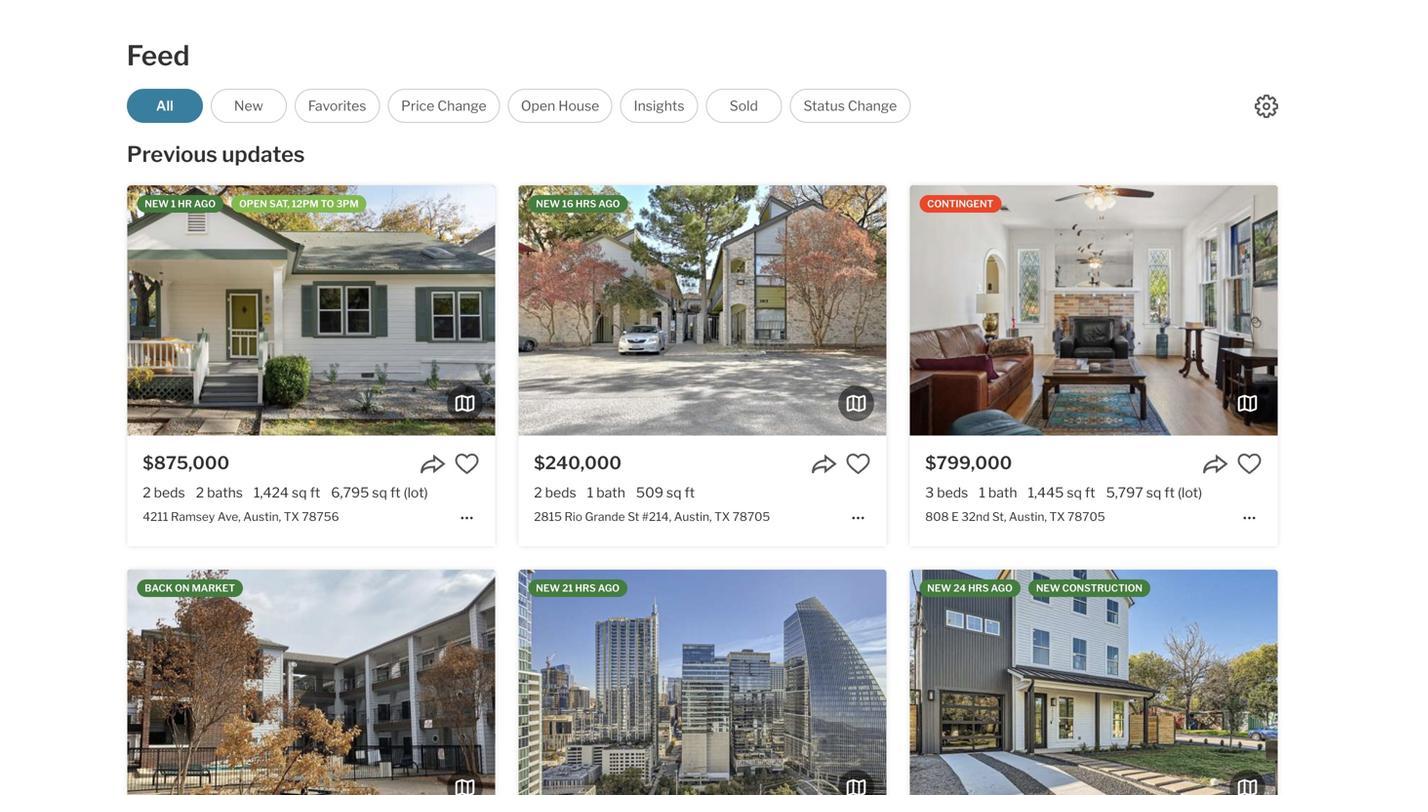 Task type: locate. For each thing, give the bounding box(es) containing it.
78756
[[302, 510, 339, 524]]

ft for $240,000
[[685, 485, 695, 501]]

open
[[521, 98, 556, 114]]

ft up 78756
[[310, 485, 320, 501]]

ft right 6,795
[[390, 485, 401, 501]]

1 horizontal spatial beds
[[545, 485, 577, 501]]

3 austin, from the left
[[1009, 510, 1047, 524]]

2 up ramsey
[[196, 485, 204, 501]]

1 favorite button checkbox from the left
[[454, 451, 480, 477]]

ft right 5,797
[[1165, 485, 1175, 501]]

3 sq from the left
[[666, 485, 682, 501]]

2 beds
[[143, 485, 185, 501], [534, 485, 577, 501]]

3 ft from the left
[[685, 485, 695, 501]]

2 1 bath from the left
[[979, 485, 1017, 501]]

4 sq from the left
[[1067, 485, 1082, 501]]

tx down 1,424 sq ft
[[284, 510, 299, 524]]

beds for $240,000
[[545, 485, 577, 501]]

new left the hr
[[145, 198, 169, 210]]

0 horizontal spatial 2 beds
[[143, 485, 185, 501]]

1 photo of 222 west ave #2211, austin, tx 78701 image from the left
[[518, 570, 887, 795]]

1 austin, from the left
[[243, 510, 281, 524]]

beds up rio at the bottom left
[[545, 485, 577, 501]]

tx right the #214,
[[715, 510, 730, 524]]

hrs for 24
[[968, 582, 989, 594]]

sq right 6,795
[[372, 485, 387, 501]]

new left 16 on the top left of page
[[536, 198, 560, 210]]

4211
[[143, 510, 168, 524]]

austin,
[[243, 510, 281, 524], [674, 510, 712, 524], [1009, 510, 1047, 524]]

2 bath from the left
[[988, 485, 1017, 501]]

2 austin, from the left
[[674, 510, 712, 524]]

1 2 from the left
[[143, 485, 151, 501]]

2815 rio grande st #214, austin, tx 78705
[[534, 510, 770, 524]]

austin, right the #214,
[[674, 510, 712, 524]]

16
[[562, 198, 574, 210]]

change right price
[[437, 98, 487, 114]]

change for status change
[[848, 98, 897, 114]]

status change
[[804, 98, 897, 114]]

favorite button image for $875,000
[[454, 451, 480, 477]]

2 2 beds from the left
[[534, 485, 577, 501]]

bath up grande
[[597, 485, 626, 501]]

All radio
[[127, 89, 203, 123]]

sq right 1,424
[[292, 485, 307, 501]]

78705 down 1,445 sq ft
[[1068, 510, 1105, 524]]

photo of 501 w 26th st #112, austin, tx 78705 image
[[127, 570, 495, 795], [495, 570, 863, 795]]

1 1 bath from the left
[[587, 485, 626, 501]]

2 horizontal spatial tx
[[1050, 510, 1065, 524]]

ago right '21'
[[598, 582, 620, 594]]

new 21 hrs ago
[[536, 582, 620, 594]]

1 horizontal spatial favorite button image
[[1237, 451, 1263, 477]]

808 e 32nd st, austin, tx 78705
[[925, 510, 1105, 524]]

new
[[234, 98, 263, 114]]

favorite button checkbox
[[454, 451, 480, 477], [846, 451, 871, 477]]

ago
[[194, 198, 216, 210], [598, 198, 620, 210], [598, 582, 620, 594], [991, 582, 1013, 594]]

3 2 from the left
[[534, 485, 542, 501]]

2 beds from the left
[[545, 485, 577, 501]]

1 2 beds from the left
[[143, 485, 185, 501]]

change inside radio
[[848, 98, 897, 114]]

2 (lot) from the left
[[1178, 485, 1202, 501]]

Open House radio
[[508, 89, 613, 123]]

1 bath up grande
[[587, 485, 626, 501]]

austin, right the st,
[[1009, 510, 1047, 524]]

2 for $875,000
[[143, 485, 151, 501]]

new for new construction
[[1036, 582, 1060, 594]]

new 1 hr ago
[[145, 198, 216, 210]]

favorite button checkbox
[[1237, 451, 1263, 477]]

previous updates
[[127, 141, 305, 167]]

2 beds up 2815
[[534, 485, 577, 501]]

1 horizontal spatial bath
[[988, 485, 1017, 501]]

0 horizontal spatial austin,
[[243, 510, 281, 524]]

1 change from the left
[[437, 98, 487, 114]]

beds
[[154, 485, 185, 501], [545, 485, 577, 501], [937, 485, 968, 501]]

beds right 3 at the right of page
[[937, 485, 968, 501]]

bath
[[597, 485, 626, 501], [988, 485, 1017, 501]]

austin, down 1,424
[[243, 510, 281, 524]]

bath up the st,
[[988, 485, 1017, 501]]

(lot) right 5,797
[[1178, 485, 1202, 501]]

0 horizontal spatial beds
[[154, 485, 185, 501]]

2 favorite button checkbox from the left
[[846, 451, 871, 477]]

0 horizontal spatial 2
[[143, 485, 151, 501]]

1 horizontal spatial favorite button checkbox
[[846, 451, 871, 477]]

5,797 sq ft (lot)
[[1106, 485, 1202, 501]]

509
[[636, 485, 664, 501]]

0 horizontal spatial 78705
[[733, 510, 770, 524]]

new 16 hrs ago
[[536, 198, 620, 210]]

2 up 2815
[[534, 485, 542, 501]]

0 horizontal spatial change
[[437, 98, 487, 114]]

grande
[[585, 510, 625, 524]]

favorite button image
[[454, 451, 480, 477], [1237, 451, 1263, 477]]

ago right 16 on the top left of page
[[598, 198, 620, 210]]

0 horizontal spatial bath
[[597, 485, 626, 501]]

favorite button image
[[846, 451, 871, 477]]

construction
[[1062, 582, 1143, 594]]

photo of 808 e 32nd st, austin, tx 78705 image
[[910, 185, 1278, 436], [1278, 185, 1405, 436]]

ago right the hr
[[194, 198, 216, 210]]

sq right 1,445
[[1067, 485, 1082, 501]]

e
[[952, 510, 959, 524]]

1 horizontal spatial tx
[[715, 510, 730, 524]]

1 horizontal spatial change
[[848, 98, 897, 114]]

$875,000
[[143, 452, 230, 474]]

sq
[[292, 485, 307, 501], [372, 485, 387, 501], [666, 485, 682, 501], [1067, 485, 1082, 501], [1146, 485, 1162, 501]]

1 (lot) from the left
[[404, 485, 428, 501]]

2 beds up 4211
[[143, 485, 185, 501]]

4 ft from the left
[[1085, 485, 1096, 501]]

1 up 32nd
[[979, 485, 986, 501]]

option group
[[127, 89, 911, 123]]

hrs
[[576, 198, 596, 210], [575, 582, 596, 594], [968, 582, 989, 594]]

1 beds from the left
[[154, 485, 185, 501]]

(lot)
[[404, 485, 428, 501], [1178, 485, 1202, 501]]

sq for $240,000
[[666, 485, 682, 501]]

1 bath for $240,000
[[587, 485, 626, 501]]

2 change from the left
[[848, 98, 897, 114]]

new left '21'
[[536, 582, 560, 594]]

78705 right the #214,
[[733, 510, 770, 524]]

new left construction
[[1036, 582, 1060, 594]]

1 horizontal spatial 1
[[587, 485, 594, 501]]

new left "24"
[[927, 582, 952, 594]]

2 tx from the left
[[715, 510, 730, 524]]

5 ft from the left
[[1165, 485, 1175, 501]]

0 horizontal spatial favorite button checkbox
[[454, 451, 480, 477]]

ft for $799,000
[[1085, 485, 1096, 501]]

sold
[[730, 98, 758, 114]]

hrs right "24"
[[968, 582, 989, 594]]

to
[[321, 198, 334, 210]]

change right status
[[848, 98, 897, 114]]

beds up 4211
[[154, 485, 185, 501]]

0 horizontal spatial (lot)
[[404, 485, 428, 501]]

1 left the hr
[[171, 198, 176, 210]]

1 horizontal spatial 2
[[196, 485, 204, 501]]

1,445 sq ft
[[1028, 485, 1096, 501]]

12pm
[[292, 198, 319, 210]]

1 bath up the st,
[[979, 485, 1017, 501]]

2 horizontal spatial 1
[[979, 485, 986, 501]]

5,797
[[1106, 485, 1144, 501]]

(lot) right 6,795
[[404, 485, 428, 501]]

3 beds from the left
[[937, 485, 968, 501]]

new
[[145, 198, 169, 210], [536, 198, 560, 210], [536, 582, 560, 594], [927, 582, 952, 594], [1036, 582, 1060, 594]]

new for new 1 hr ago
[[145, 198, 169, 210]]

1 horizontal spatial (lot)
[[1178, 485, 1202, 501]]

sq right 509
[[666, 485, 682, 501]]

2 horizontal spatial austin,
[[1009, 510, 1047, 524]]

ramsey
[[171, 510, 215, 524]]

1
[[171, 198, 176, 210], [587, 485, 594, 501], [979, 485, 986, 501]]

0 horizontal spatial tx
[[284, 510, 299, 524]]

hrs right '21'
[[575, 582, 596, 594]]

ago for new 1 hr ago
[[194, 198, 216, 210]]

0 horizontal spatial 1
[[171, 198, 176, 210]]

on
[[175, 582, 190, 594]]

photo of 1712 walnut ave, austin, tx 78702 image
[[910, 570, 1278, 795], [1278, 570, 1405, 795]]

bath for $799,000
[[988, 485, 1017, 501]]

509 sq ft
[[636, 485, 695, 501]]

1 bath for $799,000
[[979, 485, 1017, 501]]

change inside radio
[[437, 98, 487, 114]]

2 ft from the left
[[390, 485, 401, 501]]

2
[[143, 485, 151, 501], [196, 485, 204, 501], [534, 485, 542, 501]]

ft right 509
[[685, 485, 695, 501]]

Insights radio
[[620, 89, 698, 123]]

0 horizontal spatial favorite button image
[[454, 451, 480, 477]]

photo of 2815 rio grande st #214, austin, tx 78705 image
[[518, 185, 887, 436], [886, 185, 1255, 436]]

1 photo of 501 w 26th st #112, austin, tx 78705 image from the left
[[127, 570, 495, 795]]

1 horizontal spatial 78705
[[1068, 510, 1105, 524]]

1 for $799,000
[[979, 485, 986, 501]]

Status Change radio
[[790, 89, 911, 123]]

photo of 4211 ramsey ave, austin, tx 78756 image
[[127, 185, 495, 436], [495, 185, 863, 436]]

1 favorite button image from the left
[[454, 451, 480, 477]]

1 ft from the left
[[310, 485, 320, 501]]

78705
[[733, 510, 770, 524], [1068, 510, 1105, 524]]

(lot) for $799,000
[[1178, 485, 1202, 501]]

24
[[954, 582, 966, 594]]

2 beds for $240,000
[[534, 485, 577, 501]]

hrs right 16 on the top left of page
[[576, 198, 596, 210]]

(lot) for $875,000
[[404, 485, 428, 501]]

photo of 222 west ave #2211, austin, tx 78701 image
[[518, 570, 887, 795], [886, 570, 1255, 795]]

2 favorite button image from the left
[[1237, 451, 1263, 477]]

tx down 1,445 sq ft
[[1050, 510, 1065, 524]]

tx
[[284, 510, 299, 524], [715, 510, 730, 524], [1050, 510, 1065, 524]]

new construction
[[1036, 582, 1143, 594]]

2 sq from the left
[[372, 485, 387, 501]]

ft
[[310, 485, 320, 501], [390, 485, 401, 501], [685, 485, 695, 501], [1085, 485, 1096, 501], [1165, 485, 1175, 501]]

ft for $875,000
[[310, 485, 320, 501]]

ft left 5,797
[[1085, 485, 1096, 501]]

change
[[437, 98, 487, 114], [848, 98, 897, 114]]

new for new 16 hrs ago
[[536, 198, 560, 210]]

1 up grande
[[587, 485, 594, 501]]

2 horizontal spatial 2
[[534, 485, 542, 501]]

sq right 5,797
[[1146, 485, 1162, 501]]

2 photo of 1712 walnut ave, austin, tx 78702 image from the left
[[1278, 570, 1405, 795]]

st,
[[992, 510, 1007, 524]]

2 up 4211
[[143, 485, 151, 501]]

1 horizontal spatial 2 beds
[[534, 485, 577, 501]]

1 horizontal spatial 1 bath
[[979, 485, 1017, 501]]

status
[[804, 98, 845, 114]]

market
[[192, 582, 235, 594]]

6,795
[[331, 485, 369, 501]]

1 sq from the left
[[292, 485, 307, 501]]

1 bath
[[587, 485, 626, 501], [979, 485, 1017, 501]]

ago right "24"
[[991, 582, 1013, 594]]

1 horizontal spatial austin,
[[674, 510, 712, 524]]

2 horizontal spatial beds
[[937, 485, 968, 501]]

ago for new 24 hrs ago
[[991, 582, 1013, 594]]

1 bath from the left
[[597, 485, 626, 501]]

5 sq from the left
[[1146, 485, 1162, 501]]

Price Change radio
[[388, 89, 500, 123]]

0 horizontal spatial 1 bath
[[587, 485, 626, 501]]



Task type: describe. For each thing, give the bounding box(es) containing it.
1 for $240,000
[[587, 485, 594, 501]]

3 tx from the left
[[1050, 510, 1065, 524]]

feed
[[127, 39, 190, 72]]

option group containing all
[[127, 89, 911, 123]]

sq for $875,000
[[292, 485, 307, 501]]

2 beds for $875,000
[[143, 485, 185, 501]]

sat,
[[269, 198, 290, 210]]

2815
[[534, 510, 562, 524]]

bath for $240,000
[[597, 485, 626, 501]]

favorite button checkbox for $240,000
[[846, 451, 871, 477]]

1 photo of 4211 ramsey ave, austin, tx 78756 image from the left
[[127, 185, 495, 436]]

ago for new 16 hrs ago
[[598, 198, 620, 210]]

house
[[558, 98, 600, 114]]

previous
[[127, 141, 217, 167]]

change for price change
[[437, 98, 487, 114]]

$240,000
[[534, 452, 622, 474]]

1 photo of 808 e 32nd st, austin, tx 78705 image from the left
[[910, 185, 1278, 436]]

open sat, 12pm to 3pm
[[239, 198, 359, 210]]

1,445
[[1028, 485, 1064, 501]]

new for new 24 hrs ago
[[927, 582, 952, 594]]

New radio
[[211, 89, 287, 123]]

4211 ramsey ave, austin, tx 78756
[[143, 510, 339, 524]]

rio
[[565, 510, 583, 524]]

2 photo of 808 e 32nd st, austin, tx 78705 image from the left
[[1278, 185, 1405, 436]]

2 78705 from the left
[[1068, 510, 1105, 524]]

beds for $875,000
[[154, 485, 185, 501]]

hrs for 16
[[576, 198, 596, 210]]

favorite button image for $799,000
[[1237, 451, 1263, 477]]

1 photo of 2815 rio grande st #214, austin, tx 78705 image from the left
[[518, 185, 887, 436]]

st
[[628, 510, 639, 524]]

32nd
[[962, 510, 990, 524]]

open
[[239, 198, 267, 210]]

price
[[401, 98, 435, 114]]

2 photo of 222 west ave #2211, austin, tx 78701 image from the left
[[886, 570, 1255, 795]]

back
[[145, 582, 173, 594]]

back on market
[[145, 582, 235, 594]]

new for new 21 hrs ago
[[536, 582, 560, 594]]

Favorites radio
[[295, 89, 380, 123]]

2 for $240,000
[[534, 485, 542, 501]]

2 photo of 501 w 26th st #112, austin, tx 78705 image from the left
[[495, 570, 863, 795]]

ave,
[[217, 510, 241, 524]]

3pm
[[336, 198, 359, 210]]

favorite button checkbox for $875,000
[[454, 451, 480, 477]]

favorites
[[308, 98, 366, 114]]

1 tx from the left
[[284, 510, 299, 524]]

price change
[[401, 98, 487, 114]]

21
[[562, 582, 573, 594]]

ago for new 21 hrs ago
[[598, 582, 620, 594]]

1,424
[[254, 485, 289, 501]]

#214,
[[642, 510, 672, 524]]

808
[[925, 510, 949, 524]]

1 photo of 1712 walnut ave, austin, tx 78702 image from the left
[[910, 570, 1278, 795]]

3 beds
[[925, 485, 968, 501]]

2 photo of 2815 rio grande st #214, austin, tx 78705 image from the left
[[886, 185, 1255, 436]]

sq for $799,000
[[1067, 485, 1082, 501]]

6,795 sq ft (lot)
[[331, 485, 428, 501]]

beds for $799,000
[[937, 485, 968, 501]]

hrs for 21
[[575, 582, 596, 594]]

1 78705 from the left
[[733, 510, 770, 524]]

contingent
[[927, 198, 994, 210]]

updates
[[222, 141, 305, 167]]

$799,000
[[925, 452, 1012, 474]]

open house
[[521, 98, 600, 114]]

new 24 hrs ago
[[927, 582, 1013, 594]]

all
[[156, 98, 173, 114]]

insights
[[634, 98, 685, 114]]

2 photo of 4211 ramsey ave, austin, tx 78756 image from the left
[[495, 185, 863, 436]]

2 baths
[[196, 485, 243, 501]]

1,424 sq ft
[[254, 485, 320, 501]]

3
[[925, 485, 934, 501]]

2 2 from the left
[[196, 485, 204, 501]]

baths
[[207, 485, 243, 501]]

hr
[[178, 198, 192, 210]]

Sold radio
[[706, 89, 782, 123]]



Task type: vqa. For each thing, say whether or not it's contained in the screenshot.
(312) 548-1850's reviews
no



